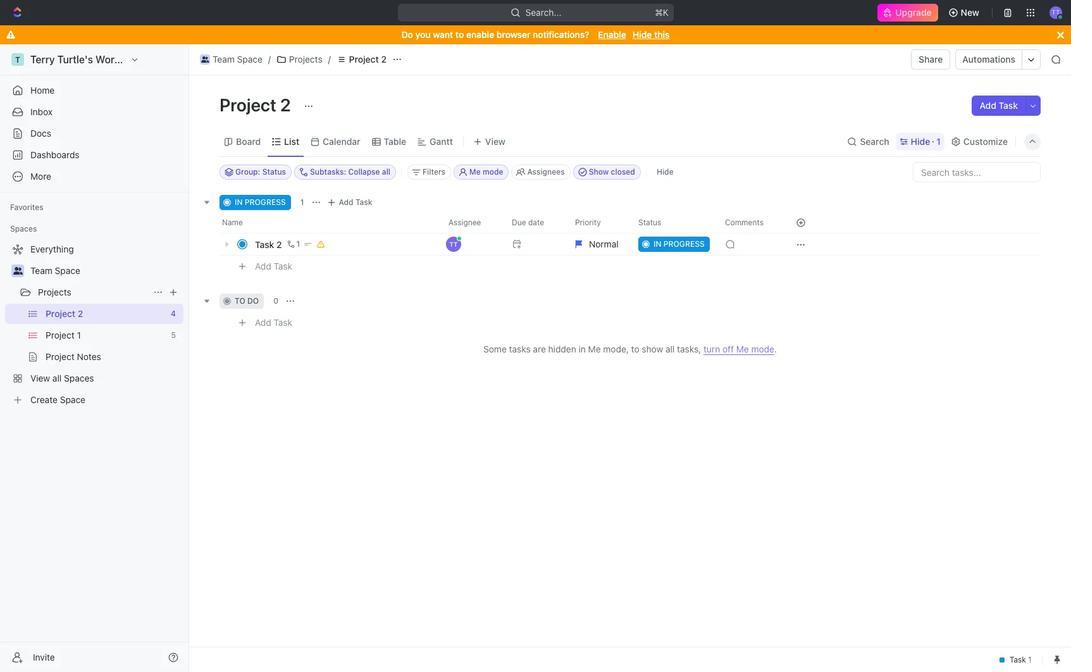Task type: vqa. For each thing, say whether or not it's contained in the screenshot.
Everything link
yes



Task type: describe. For each thing, give the bounding box(es) containing it.
user group image
[[201, 56, 209, 63]]

1 up the name dropdown button
[[301, 198, 304, 207]]

table link
[[382, 133, 407, 150]]

add task button up customize
[[973, 96, 1026, 116]]

subtasks: collapse all
[[310, 167, 391, 177]]

to do
[[235, 296, 259, 306]]

team space inside tree
[[30, 265, 80, 276]]

user group image
[[13, 267, 22, 275]]

favorites button
[[5, 200, 49, 215]]

view button
[[469, 127, 510, 156]]

turtle's
[[57, 54, 93, 65]]

task left 1 button
[[255, 239, 274, 250]]

name
[[222, 218, 243, 227]]

create space link
[[5, 390, 181, 410]]

⌘k
[[655, 7, 669, 18]]

hide for hide
[[657, 167, 674, 177]]

1 button
[[285, 238, 302, 251]]

task for add task button under 0
[[274, 317, 293, 328]]

1 vertical spatial tt button
[[441, 233, 505, 256]]

1 vertical spatial projects link
[[38, 282, 148, 303]]

table
[[384, 136, 407, 147]]

project for the leftmost project 2 link
[[46, 308, 75, 319]]

want
[[433, 29, 453, 40]]

assignees
[[528, 167, 565, 177]]

new
[[961, 7, 980, 18]]

calendar
[[323, 136, 361, 147]]

hide 1
[[911, 136, 941, 147]]

projects inside tree
[[38, 287, 71, 298]]

name button
[[220, 213, 441, 233]]

add for add task button above customize
[[980, 100, 997, 111]]

add up the name dropdown button
[[339, 198, 354, 207]]

do
[[248, 296, 259, 306]]

0 horizontal spatial project 2 link
[[46, 304, 166, 324]]

status button
[[631, 213, 718, 233]]

favorites
[[10, 203, 44, 212]]

search button
[[844, 133, 894, 150]]

2 horizontal spatial project 2
[[349, 54, 387, 65]]

task for add task button under task 2
[[274, 261, 293, 271]]

0 vertical spatial spaces
[[10, 224, 37, 234]]

create
[[30, 394, 58, 405]]

priority button
[[568, 213, 631, 233]]

1 horizontal spatial in
[[579, 344, 586, 355]]

home
[[30, 85, 55, 96]]

dashboards link
[[5, 145, 184, 165]]

1 / from the left
[[268, 54, 271, 65]]

tt for the bottom tt dropdown button
[[450, 241, 458, 248]]

enable
[[598, 29, 627, 40]]

home link
[[5, 80, 184, 101]]

1 vertical spatial team space link
[[30, 261, 181, 281]]

docs
[[30, 128, 51, 139]]

team inside sidebar navigation
[[30, 265, 52, 276]]

mode inside the me mode "dropdown button"
[[483, 167, 504, 177]]

2 / from the left
[[328, 54, 331, 65]]

1 horizontal spatial team
[[213, 54, 235, 65]]

0 horizontal spatial in
[[235, 198, 243, 207]]

view for view all spaces
[[30, 373, 50, 384]]

notifications?
[[533, 29, 590, 40]]

.
[[775, 344, 777, 355]]

more
[[30, 171, 51, 182]]

some
[[484, 344, 507, 355]]

assignee button
[[441, 213, 505, 233]]

show closed button
[[573, 165, 641, 180]]

spaces inside tree
[[64, 373, 94, 384]]

automations
[[963, 54, 1016, 65]]

board link
[[234, 133, 261, 150]]

collapse
[[348, 167, 380, 177]]

add for add task button under task 2
[[255, 261, 271, 271]]

browser
[[497, 29, 531, 40]]

5
[[171, 330, 176, 340]]

0 vertical spatial progress
[[245, 198, 286, 207]]

comments
[[725, 218, 764, 227]]

project notes link
[[46, 347, 181, 367]]

view button
[[469, 133, 510, 150]]

project notes
[[46, 351, 101, 362]]

this
[[655, 29, 670, 40]]

board
[[236, 136, 261, 147]]

calendar link
[[320, 133, 361, 150]]

Search tasks... text field
[[914, 163, 1041, 182]]

comments button
[[718, 213, 781, 233]]

project for project notes link
[[46, 351, 75, 362]]

add task for add task button under task 2
[[255, 261, 293, 271]]

invite
[[33, 652, 55, 662]]

1 vertical spatial project 2
[[220, 94, 295, 115]]

task for add task button above customize
[[999, 100, 1019, 111]]

1 vertical spatial space
[[55, 265, 80, 276]]

terry
[[30, 54, 55, 65]]

add task button down 0
[[249, 315, 298, 330]]

project 1 link
[[46, 325, 166, 346]]

turn
[[704, 344, 721, 355]]

1 inside sidebar navigation
[[77, 330, 81, 341]]

2 vertical spatial to
[[632, 344, 640, 355]]

docs link
[[5, 123, 184, 144]]

view for view
[[486, 136, 506, 147]]

hidden
[[549, 344, 577, 355]]

task down collapse
[[356, 198, 373, 207]]

everything
[[30, 244, 74, 254]]

gantt link
[[427, 133, 453, 150]]

in progress button
[[631, 233, 718, 256]]

add task down subtasks: collapse all
[[339, 198, 373, 207]]

1 horizontal spatial me
[[589, 344, 601, 355]]

upgrade link
[[878, 4, 939, 22]]

workspace
[[96, 54, 148, 65]]

more button
[[5, 166, 184, 187]]

normal button
[[568, 233, 631, 256]]

search
[[861, 136, 890, 147]]

add task for add task button under 0
[[255, 317, 293, 328]]

create space
[[30, 394, 85, 405]]

terry turtle's workspace
[[30, 54, 148, 65]]

search...
[[525, 7, 562, 18]]

me mode
[[470, 167, 504, 177]]

do
[[402, 29, 413, 40]]

date
[[529, 218, 544, 227]]

0 vertical spatial tt button
[[1046, 3, 1067, 23]]



Task type: locate. For each thing, give the bounding box(es) containing it.
add down task 2
[[255, 261, 271, 271]]

hide right the 'closed'
[[657, 167, 674, 177]]

all up create space
[[52, 373, 62, 384]]

show closed
[[589, 167, 636, 177]]

projects
[[289, 54, 323, 65], [38, 287, 71, 298]]

0 horizontal spatial progress
[[245, 198, 286, 207]]

projects link
[[273, 52, 326, 67], [38, 282, 148, 303]]

add task for add task button above customize
[[980, 100, 1019, 111]]

0 vertical spatial in
[[235, 198, 243, 207]]

0 vertical spatial hide
[[633, 29, 652, 40]]

progress inside dropdown button
[[664, 239, 705, 249]]

0
[[274, 296, 279, 306]]

team space down everything
[[30, 265, 80, 276]]

add task up customize
[[980, 100, 1019, 111]]

1 up project notes
[[77, 330, 81, 341]]

upgrade
[[896, 7, 932, 18]]

team space link
[[197, 52, 266, 67], [30, 261, 181, 281]]

1 horizontal spatial to
[[456, 29, 464, 40]]

0 vertical spatial space
[[237, 54, 263, 65]]

in inside dropdown button
[[654, 239, 662, 249]]

2 horizontal spatial me
[[737, 344, 749, 355]]

spaces
[[10, 224, 37, 234], [64, 373, 94, 384]]

4
[[171, 309, 176, 318]]

1 horizontal spatial in progress
[[654, 239, 705, 249]]

0 horizontal spatial spaces
[[10, 224, 37, 234]]

view inside button
[[486, 136, 506, 147]]

me left mode,
[[589, 344, 601, 355]]

2 vertical spatial in
[[579, 344, 586, 355]]

project 2 inside sidebar navigation
[[46, 308, 83, 319]]

spaces down favorites button
[[10, 224, 37, 234]]

filters button
[[407, 165, 451, 180]]

space down the view all spaces
[[60, 394, 85, 405]]

view up me mode
[[486, 136, 506, 147]]

space right user group icon
[[237, 54, 263, 65]]

0 vertical spatial team space link
[[197, 52, 266, 67]]

hide
[[633, 29, 652, 40], [911, 136, 931, 147], [657, 167, 674, 177]]

assignee
[[449, 218, 481, 227]]

to right the want
[[456, 29, 464, 40]]

1 vertical spatial projects
[[38, 287, 71, 298]]

view all spaces
[[30, 373, 94, 384]]

hide left the this
[[633, 29, 652, 40]]

all right show at the right bottom of page
[[666, 344, 675, 355]]

to
[[456, 29, 464, 40], [235, 296, 245, 306], [632, 344, 640, 355]]

1 vertical spatial status
[[639, 218, 662, 227]]

spaces down project notes
[[64, 373, 94, 384]]

0 horizontal spatial project 2
[[46, 308, 83, 319]]

status inside dropdown button
[[639, 218, 662, 227]]

0 horizontal spatial team space
[[30, 265, 80, 276]]

1 horizontal spatial projects
[[289, 54, 323, 65]]

1 horizontal spatial spaces
[[64, 373, 94, 384]]

add down do
[[255, 317, 271, 328]]

status right "group:"
[[262, 167, 286, 177]]

0 vertical spatial project 2
[[349, 54, 387, 65]]

2 horizontal spatial all
[[666, 344, 675, 355]]

me inside "dropdown button"
[[470, 167, 481, 177]]

normal
[[589, 239, 619, 249]]

0 horizontal spatial mode
[[483, 167, 504, 177]]

add task button down task 2
[[249, 259, 298, 274]]

2 inside tree
[[78, 308, 83, 319]]

2 horizontal spatial to
[[632, 344, 640, 355]]

1 vertical spatial view
[[30, 373, 50, 384]]

priority
[[575, 218, 601, 227]]

0 horizontal spatial status
[[262, 167, 286, 177]]

0 vertical spatial all
[[382, 167, 391, 177]]

0 horizontal spatial team
[[30, 265, 52, 276]]

in
[[235, 198, 243, 207], [654, 239, 662, 249], [579, 344, 586, 355]]

everything link
[[5, 239, 181, 260]]

tt button
[[1046, 3, 1067, 23], [441, 233, 505, 256]]

in progress
[[235, 198, 286, 207], [654, 239, 705, 249]]

all right collapse
[[382, 167, 391, 177]]

tt
[[1052, 8, 1061, 16], [450, 241, 458, 248]]

share button
[[912, 49, 951, 70]]

1 vertical spatial tt
[[450, 241, 458, 248]]

1 vertical spatial to
[[235, 296, 245, 306]]

some tasks are hidden in me mode, to show all tasks, turn off me mode .
[[484, 344, 777, 355]]

tasks
[[509, 344, 531, 355]]

me down view button
[[470, 167, 481, 177]]

add task down 0
[[255, 317, 293, 328]]

0 vertical spatial status
[[262, 167, 286, 177]]

1 horizontal spatial team space
[[213, 54, 263, 65]]

2
[[381, 54, 387, 65], [280, 94, 291, 115], [277, 239, 282, 250], [78, 308, 83, 319]]

enable
[[467, 29, 495, 40]]

mode right off at the bottom right
[[752, 344, 775, 355]]

add for add task button under 0
[[255, 317, 271, 328]]

turn off me mode link
[[704, 344, 775, 355]]

me
[[470, 167, 481, 177], [589, 344, 601, 355], [737, 344, 749, 355]]

customize
[[964, 136, 1008, 147]]

0 horizontal spatial in progress
[[235, 198, 286, 207]]

all inside view all spaces link
[[52, 373, 62, 384]]

due date
[[512, 218, 544, 227]]

due
[[512, 218, 526, 227]]

list link
[[282, 133, 300, 150]]

1 horizontal spatial all
[[382, 167, 391, 177]]

0 vertical spatial project 2 link
[[333, 52, 390, 67]]

subtasks:
[[310, 167, 346, 177]]

to left do
[[235, 296, 245, 306]]

0 horizontal spatial projects link
[[38, 282, 148, 303]]

in progress inside dropdown button
[[654, 239, 705, 249]]

1
[[937, 136, 941, 147], [301, 198, 304, 207], [297, 239, 300, 249], [77, 330, 81, 341]]

0 vertical spatial projects link
[[273, 52, 326, 67]]

view inside sidebar navigation
[[30, 373, 50, 384]]

1 horizontal spatial progress
[[664, 239, 705, 249]]

mode
[[483, 167, 504, 177], [752, 344, 775, 355]]

add task
[[980, 100, 1019, 111], [339, 198, 373, 207], [255, 261, 293, 271], [255, 317, 293, 328]]

status up 'in progress' dropdown button
[[639, 218, 662, 227]]

add
[[980, 100, 997, 111], [339, 198, 354, 207], [255, 261, 271, 271], [255, 317, 271, 328]]

team space
[[213, 54, 263, 65], [30, 265, 80, 276]]

view up create
[[30, 373, 50, 384]]

0 vertical spatial tt
[[1052, 8, 1061, 16]]

1 vertical spatial team space
[[30, 265, 80, 276]]

0 vertical spatial team
[[213, 54, 235, 65]]

task down 0
[[274, 317, 293, 328]]

1 horizontal spatial mode
[[752, 344, 775, 355]]

2 horizontal spatial hide
[[911, 136, 931, 147]]

1 vertical spatial all
[[666, 344, 675, 355]]

2 vertical spatial space
[[60, 394, 85, 405]]

0 vertical spatial view
[[486, 136, 506, 147]]

0 horizontal spatial me
[[470, 167, 481, 177]]

1 vertical spatial in progress
[[654, 239, 705, 249]]

1 vertical spatial team
[[30, 265, 52, 276]]

task down 1 button
[[274, 261, 293, 271]]

me mode button
[[454, 165, 509, 180]]

0 horizontal spatial to
[[235, 296, 245, 306]]

hide right search
[[911, 136, 931, 147]]

1 horizontal spatial hide
[[657, 167, 674, 177]]

t
[[15, 55, 20, 64]]

space down everything
[[55, 265, 80, 276]]

project 1
[[46, 330, 81, 341]]

progress down group: status
[[245, 198, 286, 207]]

sidebar navigation
[[0, 44, 192, 672]]

in progress down group: status
[[235, 198, 286, 207]]

team right user group image
[[30, 265, 52, 276]]

add task down task 2
[[255, 261, 293, 271]]

add up customize
[[980, 100, 997, 111]]

1 horizontal spatial tt
[[1052, 8, 1061, 16]]

due date button
[[505, 213, 568, 233]]

project for project 1 link
[[46, 330, 75, 341]]

hide for hide 1
[[911, 136, 931, 147]]

/
[[268, 54, 271, 65], [328, 54, 331, 65]]

0 horizontal spatial tt
[[450, 241, 458, 248]]

tt for top tt dropdown button
[[1052, 8, 1061, 16]]

0 horizontal spatial projects
[[38, 287, 71, 298]]

0 horizontal spatial team space link
[[30, 261, 181, 281]]

dashboards
[[30, 149, 80, 160]]

progress down status dropdown button on the top right of page
[[664, 239, 705, 249]]

to left show at the right bottom of page
[[632, 344, 640, 355]]

in down status dropdown button on the top right of page
[[654, 239, 662, 249]]

2 horizontal spatial in
[[654, 239, 662, 249]]

tree inside sidebar navigation
[[5, 239, 184, 410]]

0 vertical spatial to
[[456, 29, 464, 40]]

1 horizontal spatial project 2 link
[[333, 52, 390, 67]]

view all spaces link
[[5, 368, 181, 389]]

1 vertical spatial in
[[654, 239, 662, 249]]

1 inside button
[[297, 239, 300, 249]]

1 vertical spatial spaces
[[64, 373, 94, 384]]

1 horizontal spatial view
[[486, 136, 506, 147]]

team space right user group icon
[[213, 54, 263, 65]]

mode,
[[604, 344, 629, 355]]

in right hidden
[[579, 344, 586, 355]]

me right off at the bottom right
[[737, 344, 749, 355]]

hide button
[[652, 165, 679, 180]]

1 vertical spatial project 2 link
[[46, 304, 166, 324]]

0 horizontal spatial tt button
[[441, 233, 505, 256]]

1 left the customize button
[[937, 136, 941, 147]]

tree containing everything
[[5, 239, 184, 410]]

group: status
[[235, 167, 286, 177]]

status
[[262, 167, 286, 177], [639, 218, 662, 227]]

terry turtle's workspace, , element
[[11, 53, 24, 66]]

0 vertical spatial projects
[[289, 54, 323, 65]]

1 vertical spatial progress
[[664, 239, 705, 249]]

in up name
[[235, 198, 243, 207]]

task 2
[[255, 239, 282, 250]]

0 horizontal spatial hide
[[633, 29, 652, 40]]

gantt
[[430, 136, 453, 147]]

1 right task 2
[[297, 239, 300, 249]]

1 vertical spatial mode
[[752, 344, 775, 355]]

list
[[284, 136, 300, 147]]

inbox
[[30, 106, 53, 117]]

1 horizontal spatial team space link
[[197, 52, 266, 67]]

0 vertical spatial in progress
[[235, 198, 286, 207]]

project 2 link
[[333, 52, 390, 67], [46, 304, 166, 324]]

add task button up the name dropdown button
[[324, 195, 378, 210]]

notes
[[77, 351, 101, 362]]

1 horizontal spatial status
[[639, 218, 662, 227]]

2 vertical spatial all
[[52, 373, 62, 384]]

new button
[[944, 3, 988, 23]]

1 horizontal spatial projects link
[[273, 52, 326, 67]]

hide inside "button"
[[657, 167, 674, 177]]

1 horizontal spatial project 2
[[220, 94, 295, 115]]

team right user group icon
[[213, 54, 235, 65]]

off
[[723, 344, 734, 355]]

tree
[[5, 239, 184, 410]]

show
[[589, 167, 609, 177]]

2 vertical spatial hide
[[657, 167, 674, 177]]

in progress down status dropdown button on the top right of page
[[654, 239, 705, 249]]

group:
[[235, 167, 260, 177]]

add task button
[[973, 96, 1026, 116], [324, 195, 378, 210], [249, 259, 298, 274], [249, 315, 298, 330]]

share
[[919, 54, 944, 65]]

0 horizontal spatial /
[[268, 54, 271, 65]]

0 horizontal spatial view
[[30, 373, 50, 384]]

inbox link
[[5, 102, 184, 122]]

1 horizontal spatial tt button
[[1046, 3, 1067, 23]]

1 vertical spatial hide
[[911, 136, 931, 147]]

0 horizontal spatial all
[[52, 373, 62, 384]]

0 vertical spatial team space
[[213, 54, 263, 65]]

automations button
[[957, 50, 1022, 69]]

task up customize
[[999, 100, 1019, 111]]

tasks,
[[677, 344, 702, 355]]

0 vertical spatial mode
[[483, 167, 504, 177]]

space inside create space link
[[60, 394, 85, 405]]

1 horizontal spatial /
[[328, 54, 331, 65]]

filters
[[423, 167, 446, 177]]

2 vertical spatial project 2
[[46, 308, 83, 319]]

mode down view button
[[483, 167, 504, 177]]



